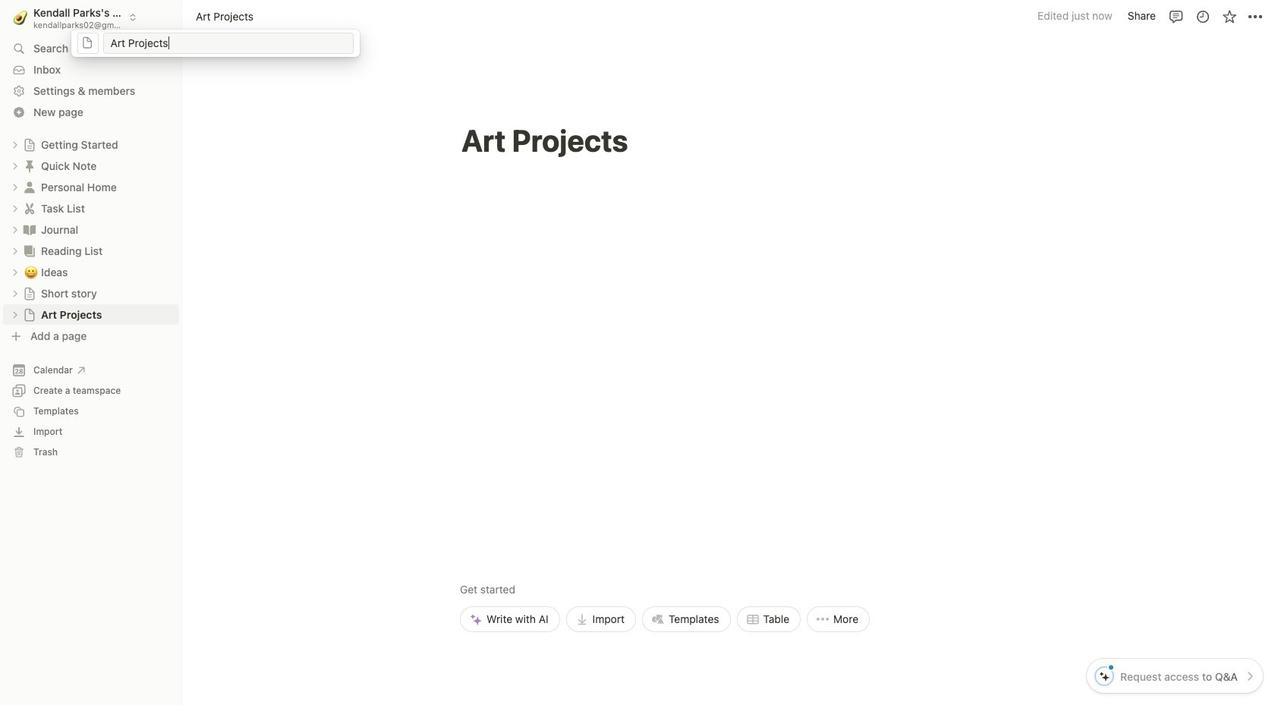Task type: locate. For each thing, give the bounding box(es) containing it.
menu
[[460, 476, 870, 633]]

favorite image
[[1222, 9, 1237, 24]]

updates image
[[1196, 9, 1211, 24]]

🥑 image
[[13, 8, 28, 27]]



Task type: describe. For each thing, give the bounding box(es) containing it.
comments image
[[1169, 9, 1184, 24]]



Task type: vqa. For each thing, say whether or not it's contained in the screenshot.
FAVORITE IMAGE
yes



